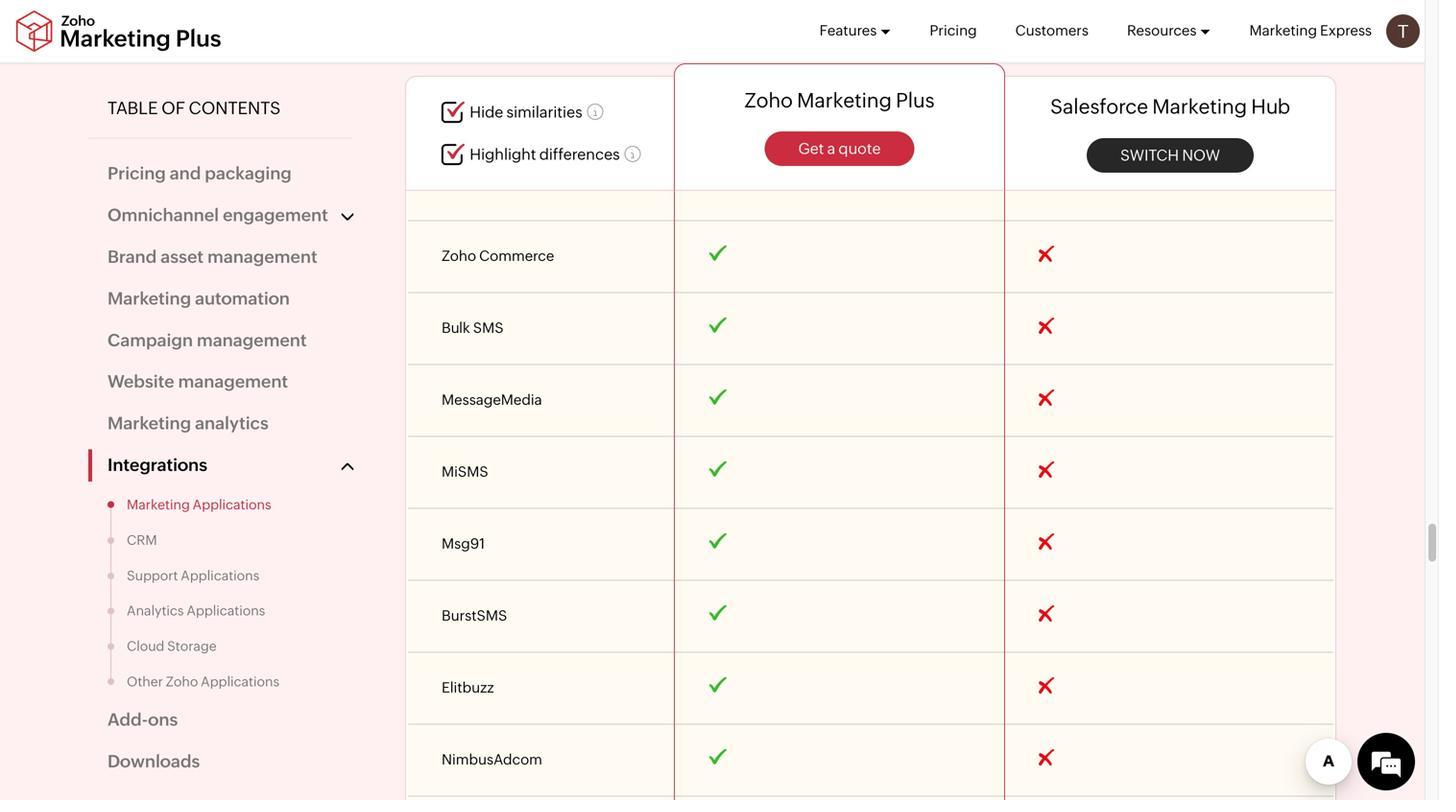 Task type: locate. For each thing, give the bounding box(es) containing it.
analytics
[[127, 604, 184, 619]]

1 vertical spatial management
[[197, 330, 307, 350]]

applications down storage
[[201, 674, 279, 690]]

0 horizontal spatial zoho
[[166, 674, 198, 690]]

marketing left express
[[1250, 22, 1317, 39]]

2 vertical spatial management
[[178, 372, 288, 392]]

marketing for marketing analytics
[[108, 414, 191, 433]]

pricing link
[[930, 0, 977, 61]]

resources
[[1127, 22, 1197, 39]]

packaging
[[205, 164, 292, 183]]

marketing express link
[[1250, 0, 1372, 61]]

applications
[[193, 497, 271, 513], [181, 568, 259, 584], [187, 604, 265, 619], [201, 674, 279, 690]]

applications up support applications
[[193, 497, 271, 513]]

get a quote link
[[765, 132, 915, 166]]

management for campaign management
[[197, 330, 307, 350]]

other zoho applications
[[127, 674, 279, 690]]

table
[[108, 98, 158, 118]]

marketing express
[[1250, 22, 1372, 39]]

brand
[[108, 247, 157, 267]]

terry turtle image
[[1386, 14, 1420, 48]]

support
[[127, 568, 178, 584]]

marketing up "now" on the right of the page
[[1152, 95, 1247, 118]]

applications for marketing applications
[[193, 497, 271, 513]]

marketing up get a quote
[[797, 89, 892, 112]]

marketing applications
[[127, 497, 271, 513]]

pricing
[[930, 22, 977, 39], [108, 164, 166, 183]]

1 vertical spatial pricing
[[108, 164, 166, 183]]

features link
[[820, 0, 891, 61]]

marketing up integrations
[[108, 414, 191, 433]]

ons
[[148, 710, 178, 730]]

cloud
[[127, 639, 164, 654]]

zoho down storage
[[166, 674, 198, 690]]

0 vertical spatial zoho
[[745, 89, 793, 112]]

marketing
[[1250, 22, 1317, 39], [797, 89, 892, 112], [1152, 95, 1247, 118], [108, 289, 191, 308], [108, 414, 191, 433], [127, 497, 190, 513]]

management down the automation
[[197, 330, 307, 350]]

zoho marketing plus
[[745, 89, 935, 112]]

marketing inside the marketing express link
[[1250, 22, 1317, 39]]

0 horizontal spatial pricing
[[108, 164, 166, 183]]

storage
[[167, 639, 217, 654]]

crm
[[127, 533, 157, 548]]

0 vertical spatial pricing
[[930, 22, 977, 39]]

marketing up crm
[[127, 497, 190, 513]]

asset
[[160, 247, 204, 267]]

brand asset management
[[108, 247, 317, 267]]

pricing for pricing and packaging
[[108, 164, 166, 183]]

management up analytics
[[178, 372, 288, 392]]

management
[[207, 247, 317, 267], [197, 330, 307, 350], [178, 372, 288, 392]]

management down engagement
[[207, 247, 317, 267]]

omnichannel
[[108, 205, 219, 225]]

applications up analytics applications
[[181, 568, 259, 584]]

now
[[1182, 146, 1220, 164]]

get a quote
[[798, 140, 881, 158]]

pricing up plus
[[930, 22, 977, 39]]

pricing for pricing
[[930, 22, 977, 39]]

hide
[[470, 103, 503, 121]]

zoho up get a quote link
[[745, 89, 793, 112]]

marketing for marketing automation
[[108, 289, 191, 308]]

marketing for marketing express
[[1250, 22, 1317, 39]]

applications down support applications
[[187, 604, 265, 619]]

marketing up campaign
[[108, 289, 191, 308]]

1 horizontal spatial pricing
[[930, 22, 977, 39]]

marketing for marketing applications
[[127, 497, 190, 513]]

engagement
[[223, 205, 328, 225]]

zoho
[[745, 89, 793, 112], [166, 674, 198, 690]]

1 vertical spatial zoho
[[166, 674, 198, 690]]

pricing left and
[[108, 164, 166, 183]]

express
[[1320, 22, 1372, 39]]

management for website management
[[178, 372, 288, 392]]

customers link
[[1015, 0, 1089, 61]]

resources link
[[1127, 0, 1211, 61]]

hide similarities
[[470, 103, 583, 121]]

applications for support applications
[[181, 568, 259, 584]]

similarities
[[507, 103, 583, 121]]

add-ons
[[108, 710, 178, 730]]



Task type: vqa. For each thing, say whether or not it's contained in the screenshot.
'Applications' associated with Marketing Applications
yes



Task type: describe. For each thing, give the bounding box(es) containing it.
differences
[[539, 146, 620, 163]]

customers
[[1015, 22, 1089, 39]]

features
[[820, 22, 877, 39]]

table of contents
[[108, 98, 281, 118]]

plus
[[896, 89, 935, 112]]

salesforce
[[1050, 95, 1148, 118]]

switch now link
[[1087, 138, 1254, 173]]

1 horizontal spatial zoho
[[745, 89, 793, 112]]

zoho marketingplus logo image
[[14, 10, 223, 52]]

highlight differences
[[470, 146, 620, 163]]

0 vertical spatial management
[[207, 247, 317, 267]]

support applications
[[127, 568, 259, 584]]

salesforce marketing hub
[[1050, 95, 1290, 118]]

quote
[[839, 140, 881, 158]]

contents
[[189, 98, 281, 118]]

highlight
[[470, 146, 536, 163]]

cloud storage
[[127, 639, 217, 654]]

integrations
[[108, 455, 207, 475]]

website management
[[108, 372, 288, 392]]

add-
[[108, 710, 148, 730]]

and
[[170, 164, 201, 183]]

analytics
[[195, 414, 269, 433]]

hub
[[1251, 95, 1290, 118]]

a
[[827, 140, 836, 158]]

omnichannel engagement
[[108, 205, 328, 225]]

of
[[161, 98, 185, 118]]

switch
[[1120, 146, 1179, 164]]

applications for analytics applications
[[187, 604, 265, 619]]

marketing automation
[[108, 289, 290, 308]]

get
[[798, 140, 824, 158]]

website
[[108, 372, 174, 392]]

downloads
[[108, 752, 200, 772]]

pricing and packaging
[[108, 164, 292, 183]]

other
[[127, 674, 163, 690]]

automation
[[195, 289, 290, 308]]

switch now
[[1120, 146, 1220, 164]]

campaign management
[[108, 330, 307, 350]]

analytics applications
[[127, 604, 265, 619]]

campaign
[[108, 330, 193, 350]]

marketing analytics
[[108, 414, 269, 433]]



